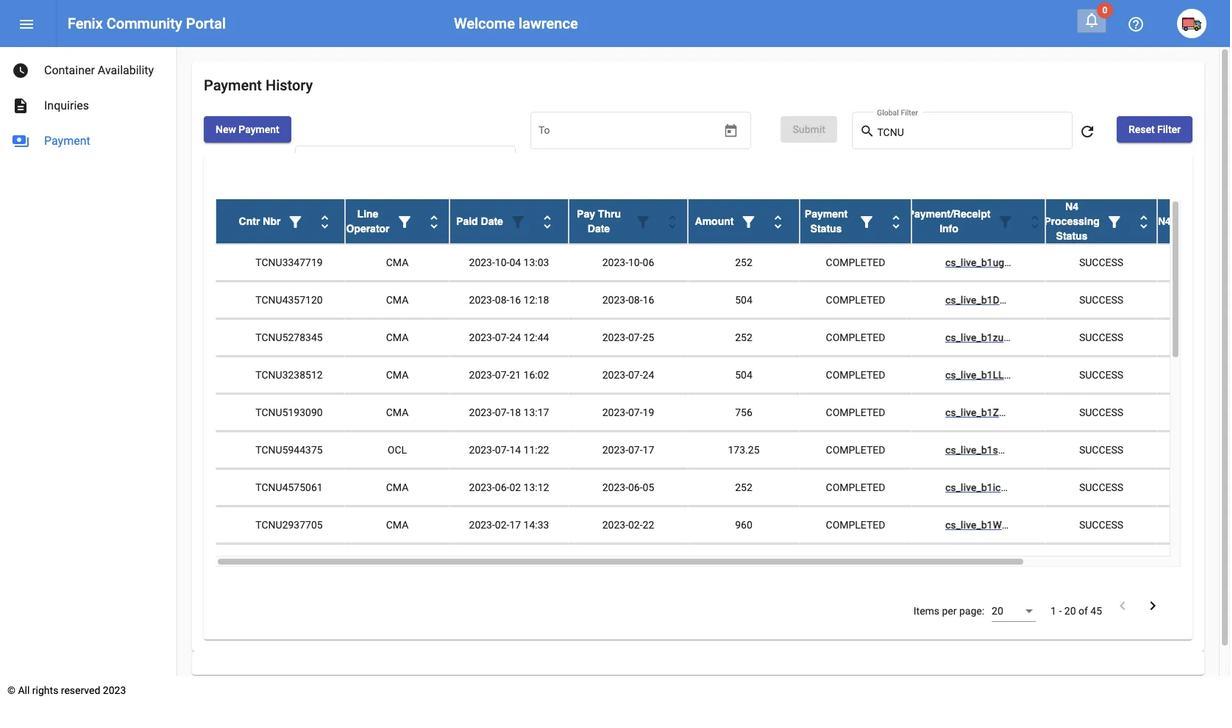 Task type: describe. For each thing, give the bounding box(es) containing it.
2023-02-07
[[602, 557, 654, 569]]

tcnu6097320
[[256, 557, 323, 569]]

07- for 2023-07-25
[[628, 332, 643, 344]]

date inside paid date filter_alt
[[481, 216, 503, 227]]

unfold_more button for nbr
[[310, 207, 339, 236]]

06 for 02-
[[509, 557, 521, 569]]

02
[[509, 482, 521, 494]]

16 for 2023-08-16
[[643, 294, 654, 306]]

07- for 2023-07-24
[[628, 369, 643, 381]]

173.25
[[728, 444, 760, 456]]

unfold_more for operator
[[425, 214, 443, 231]]

amount filter_alt
[[695, 214, 757, 231]]

success for cs_live_b1smah5fqjhf1tozbgcfkshxd4lxhzxvo6edxn1h5bf
[[1079, 444, 1124, 456]]

2023- for 2023-07-19
[[602, 407, 628, 419]]

2023- for 2023-08-16 12:18
[[469, 294, 495, 306]]

4 unfold_more from the left
[[664, 214, 681, 231]]

navigate_before button
[[1110, 597, 1136, 618]]

10- for 06
[[628, 257, 643, 269]]

252 for 2023-07-25
[[735, 332, 753, 344]]

no color image left operator on the left of page
[[316, 214, 334, 231]]

menu button
[[12, 9, 41, 38]]

07- for 2023-07-17
[[628, 444, 643, 456]]

2 column header from the left
[[345, 199, 450, 244]]

2023-02-22
[[602, 520, 654, 531]]

cs_live_b1ichpd6imifomqy0khxkeg1uaszi7hrho0cxbjewh1
[[945, 482, 1230, 494]]

07- for 2023-07-18 13:17
[[495, 407, 509, 419]]

new payment button
[[204, 116, 291, 143]]

one
[[387, 557, 407, 569]]

16:02
[[524, 369, 549, 381]]

2023-06-02 13:12
[[469, 482, 549, 494]]

payment history
[[204, 77, 313, 94]]

portal
[[186, 15, 226, 32]]

payment inside button
[[239, 124, 279, 135]]

2023-06-05
[[602, 482, 654, 494]]

1 filter_alt from the left
[[287, 214, 304, 231]]

no color image right thru in the top of the page
[[634, 214, 652, 231]]

22
[[643, 520, 654, 531]]

completed for cs_live_b1zrxrhs5avd0ugplh3heoyvhdypoqmktg3aaai4ge
[[826, 407, 885, 419]]

tcnu5193090
[[256, 407, 323, 419]]

no color image up 04 at the left of page
[[509, 214, 527, 231]]

07- for 2023-07-19
[[628, 407, 643, 419]]

paid date filter_alt
[[456, 214, 527, 231]]

payment for payment status
[[805, 208, 848, 220]]

24 for 2023-07-24 12:44
[[509, 332, 521, 344]]

18
[[509, 407, 521, 419]]

756
[[735, 407, 753, 419]]

no color image inside navigate_before button
[[1114, 597, 1132, 615]]

completed for cs_live_b1zunyzxazjxpjtelq8s0fuhkexjwibieicnwh5yxjjzflf
[[826, 332, 885, 344]]

filter_alt inside n4 processing status filter_alt
[[1106, 214, 1123, 231]]

9 completed from the top
[[826, 557, 885, 569]]

1 - 20 of 45
[[1051, 606, 1102, 617]]

filter_alt inside payment/receipt info filter_alt
[[997, 214, 1014, 231]]

row containing tcnu3347719
[[216, 244, 1230, 282]]

17 for 07-
[[643, 444, 654, 456]]

completed for cs_live_b1ugcrsnvtccmyrvx5oktihzveetrp2m3nyoj9e4jbu
[[826, 257, 885, 269]]

pay thru date
[[577, 208, 621, 235]]

2023-02-17 14:33
[[469, 520, 549, 531]]

row containing tcnu5278345
[[216, 319, 1230, 357]]

6 column header from the left
[[800, 199, 912, 244]]

unfold_more button for filter_alt
[[763, 207, 793, 236]]

welcome lawrence
[[454, 15, 578, 32]]

notifications_none button
[[1077, 9, 1107, 33]]

cs_live_b1zunyzxazjxpjtelq8s0fuhkexjwibieicnwh5yxjjzflf
[[945, 332, 1230, 344]]

success for cs_live_b1wvgn5idhw0bpmqaydqbhdcriqhg6n4nqymd0rrjx
[[1079, 520, 1124, 531]]

cs_live_b1dmomsokpu55oajdwuu2uklt5rearkivtsvhfuvxku
[[945, 294, 1230, 306]]

filter_alt button for date
[[503, 207, 533, 236]]

cell for cs_live_b1dmomsokpu55oajdwuu2uklt5rearkivtsvhfuvxku
[[1157, 282, 1230, 319]]

reset
[[1129, 124, 1155, 135]]

unfold_more button for operator
[[419, 207, 449, 236]]

© all rights reserved 2023
[[7, 685, 126, 697]]

2023- for 2023-07-24 12:44
[[469, 332, 495, 344]]

search
[[860, 123, 875, 139]]

unfold_more button for processing
[[1129, 207, 1159, 236]]

no color image left paid
[[425, 214, 443, 231]]

reset filter
[[1129, 124, 1181, 135]]

submit button
[[781, 116, 837, 143]]

no color image left pay at the left top
[[539, 214, 556, 231]]

cs_live_b1zrxrhs5avd0ugplh3heoyvhdypoqmktg3aaai4ge
[[945, 407, 1230, 419]]

no color image left payment status
[[769, 214, 787, 231]]

no color image right amount
[[740, 214, 757, 231]]

row containing tcnu5944375
[[216, 432, 1230, 469]]

cs_live_b1zunyzxazjxpjtelq8s0fuhkexjwibieicnwh5yxjjzflf link
[[945, 332, 1230, 344]]

unfold_more for processing
[[1135, 214, 1153, 231]]

navigate_next button
[[1140, 597, 1166, 618]]

unfold_more button for date
[[533, 207, 562, 236]]

2023-07-14 11:22
[[469, 444, 549, 456]]

thru
[[598, 208, 621, 220]]

n4 for n4 processing status filter_alt
[[1065, 201, 1079, 213]]

tcnu4575061
[[256, 482, 323, 494]]

05
[[643, 482, 654, 494]]

08- for 2023-08-16 12:18
[[495, 294, 509, 306]]

cs_live_b1lldcahtnj7lgga89rti3ndhskd2jvyaowaje8jrgt8 link
[[945, 369, 1230, 381]]

cs_live_b1wvgn5idhw0bpmqaydqbhdcriqhg6n4nqymd0rrjx
[[945, 520, 1230, 531]]

availability
[[98, 63, 154, 77]]

8 column header from the left
[[1044, 199, 1159, 244]]

completed for cs_live_b1wvgn5idhw0bpmqaydqbhdcriqhg6n4nqymd0rrjx
[[826, 520, 885, 531]]

2023- for 2023-07-21 16:02
[[469, 369, 495, 381]]

no color image containing payments
[[12, 132, 29, 150]]

45
[[1091, 606, 1102, 617]]

252 for 2023-10-06
[[735, 257, 753, 269]]

line operator filter_alt
[[346, 208, 414, 235]]

operator
[[346, 223, 390, 235]]

cs_live_b1ugcrsnvtccmyrvx5oktihzveetrp2m3nyoj9e4jbu link
[[945, 257, 1230, 269]]

2023- for 2023-06-05
[[602, 482, 628, 494]]

9 cell from the top
[[1157, 545, 1230, 581]]

date inside pay thru date
[[588, 223, 610, 235]]

ocl
[[388, 444, 407, 456]]

refresh button
[[1073, 116, 1102, 146]]

3 column header from the left
[[450, 199, 569, 244]]

cs_live_b1smah5fqjhf1tozbgcfkshxd4lxhzxvo6edxn1h5bf link
[[945, 444, 1230, 456]]

success for cs_live_b1zunyzxazjxpjtelq8s0fuhkexjwibieicnwh5yxjjzflf
[[1079, 332, 1124, 344]]

completed for cs_live_b1lldcahtnj7lgga89rti3ndhskd2jvyaowaje8jrgt8
[[826, 369, 885, 381]]

2023-07-24
[[602, 369, 654, 381]]

4 filter_alt button from the left
[[628, 207, 658, 236]]

no color image inside help_outline popup button
[[1127, 16, 1145, 33]]

welcome
[[454, 15, 515, 32]]

cma for 2023-06-02 13:12
[[386, 482, 409, 494]]

success for cs_live_b1ichpd6imifomqy0khxkeg1uaszi7hrho0cxbjewh1
[[1079, 482, 1124, 494]]

-
[[1059, 606, 1062, 617]]

16 for 2023-08-16 12:18
[[509, 294, 521, 306]]

success for cs_live_b1lldcahtnj7lgga89rti3ndhskd2jvyaowaje8jrgt8
[[1079, 369, 1124, 381]]

cell for cs_live_b1zunyzxazjxpjtelq8s0fuhkexjwibieicnwh5yxjjzflf
[[1157, 319, 1230, 356]]

252 for 2023-06-05
[[735, 482, 753, 494]]

4 filter_alt from the left
[[634, 214, 652, 231]]

n4 inv nbr column header
[[1157, 199, 1230, 244]]

cma for 2023-07-21 16:02
[[386, 369, 409, 381]]

status inside payment status
[[811, 223, 842, 235]]

2023- for 2023-02-06 13:25
[[469, 557, 495, 569]]

14
[[509, 444, 521, 456]]

04
[[509, 257, 521, 269]]

no color image right operator on the left of page
[[396, 214, 414, 231]]

24 for 2023-07-24
[[643, 369, 654, 381]]

row containing tcnu6097320
[[216, 545, 1230, 582]]

07- for 2023-07-24 12:44
[[495, 332, 509, 344]]

success for cs_live_b1ugcrsnvtccmyrvx5oktihzveetrp2m3nyoj9e4jbu
[[1079, 257, 1124, 269]]

payment for payment history
[[204, 77, 262, 94]]

fenix community portal
[[68, 15, 226, 32]]

cs_live_b1wvgn5idhw0bpmqaydqbhdcriqhg6n4nqymd0rrjx link
[[945, 520, 1230, 531]]

2023- for 2023-02-22
[[602, 520, 628, 531]]

community
[[107, 15, 182, 32]]

inquiries
[[44, 99, 89, 113]]

2023-07-21 16:02
[[469, 369, 549, 381]]

504 for 2023-08-16
[[735, 294, 753, 306]]

reserved
[[61, 685, 100, 697]]

tcnu3238512
[[256, 369, 323, 381]]



Task type: vqa. For each thing, say whether or not it's contained in the screenshot.


Task type: locate. For each thing, give the bounding box(es) containing it.
02- down 2023-02-22
[[628, 557, 643, 569]]

no color image containing watch_later
[[12, 62, 29, 79]]

n4 inside n4 processing status filter_alt
[[1065, 201, 1079, 213]]

3 filter_alt from the left
[[509, 214, 527, 231]]

n4
[[1065, 201, 1079, 213], [1158, 216, 1171, 227]]

no color image inside navigation
[[12, 62, 29, 79]]

08- for 2023-08-16
[[628, 294, 643, 306]]

1 08- from the left
[[495, 294, 509, 306]]

3 cma from the top
[[386, 332, 409, 344]]

Global Filter field
[[877, 127, 1065, 139]]

reset filter button
[[1117, 116, 1193, 143]]

2023- up 2023-06-05
[[602, 444, 628, 456]]

nbr right cntr
[[263, 216, 281, 227]]

8 unfold_more from the left
[[1135, 214, 1153, 231]]

no color image left processing
[[1026, 214, 1044, 231]]

payment for payment
[[44, 134, 90, 148]]

unfold_more button left operator on the left of page
[[310, 207, 339, 236]]

1 20 from the left
[[992, 606, 1003, 617]]

cell
[[1157, 244, 1230, 281], [1157, 282, 1230, 319], [1157, 319, 1230, 356], [1157, 357, 1230, 394], [1157, 394, 1230, 431], [1157, 432, 1230, 469], [1157, 469, 1230, 506], [1157, 507, 1230, 544], [1157, 545, 1230, 581]]

success down cs_live_b1lldcahtnj7lgga89rti3ndhskd2jvyaowaje8jrgt8 'link'
[[1079, 407, 1124, 419]]

5 cell from the top
[[1157, 394, 1230, 431]]

cma
[[386, 257, 409, 269], [386, 294, 409, 306], [386, 332, 409, 344], [386, 369, 409, 381], [386, 407, 409, 419], [386, 482, 409, 494], [386, 520, 409, 531]]

7 filter_alt button from the left
[[991, 207, 1020, 236]]

1 horizontal spatial 16
[[643, 294, 654, 306]]

success up cs_live_b1zunyzxazjxpjtelq8s0fuhkexjwibieicnwh5yxjjzflf
[[1079, 294, 1124, 306]]

cma for 2023-07-24 12:44
[[386, 332, 409, 344]]

success up cs_live_b1ichpd6imifomqy0khxkeg1uaszi7hrho0cxbjewh1
[[1079, 444, 1124, 456]]

13:12
[[524, 482, 549, 494]]

25
[[643, 332, 654, 344]]

08-
[[495, 294, 509, 306], [628, 294, 643, 306]]

0 horizontal spatial status
[[811, 223, 842, 235]]

cell for cs_live_b1ichpd6imifomqy0khxkeg1uaszi7hrho0cxbjewh1
[[1157, 469, 1230, 506]]

nbr inside cntr nbr filter_alt
[[263, 216, 281, 227]]

menu
[[18, 16, 35, 33]]

filter_alt inside line operator filter_alt
[[396, 214, 414, 231]]

8 row from the top
[[216, 469, 1230, 507]]

7 cma from the top
[[386, 520, 409, 531]]

column header
[[216, 199, 345, 244], [345, 199, 450, 244], [450, 199, 569, 244], [569, 199, 688, 244], [688, 199, 800, 244], [800, 199, 912, 244], [908, 199, 1050, 244], [1044, 199, 1159, 244]]

07- up 2023-07-17
[[628, 407, 643, 419]]

2 06- from the left
[[628, 482, 643, 494]]

1 horizontal spatial nbr
[[1192, 216, 1210, 227]]

2023- left "14"
[[469, 444, 495, 456]]

no color image containing help_outline
[[1127, 16, 1145, 33]]

nbr inside column header
[[1192, 216, 1210, 227]]

5 cma from the top
[[386, 407, 409, 419]]

cell for cs_live_b1smah5fqjhf1tozbgcfkshxd4lxhzxvo6edxn1h5bf
[[1157, 432, 1230, 469]]

unfold_more for date
[[539, 214, 556, 231]]

8 completed from the top
[[826, 520, 885, 531]]

0 vertical spatial 252
[[735, 257, 753, 269]]

0 vertical spatial 504
[[735, 294, 753, 306]]

2023- left 25
[[602, 332, 628, 344]]

252
[[735, 257, 753, 269], [735, 332, 753, 344], [735, 482, 753, 494]]

1 504 from the top
[[735, 294, 753, 306]]

tcnu5278345
[[256, 332, 323, 344]]

1 cma from the top
[[386, 257, 409, 269]]

2023- left 19
[[602, 407, 628, 419]]

1 vertical spatial 06
[[509, 557, 521, 569]]

1 cell from the top
[[1157, 244, 1230, 281]]

2023-10-04 13:03
[[469, 257, 549, 269]]

no color image right payment status
[[858, 214, 876, 231]]

5 filter_alt button from the left
[[734, 207, 763, 236]]

13:03
[[524, 257, 549, 269]]

504 for 2023-07-24
[[735, 369, 753, 381]]

fenix
[[68, 15, 103, 32]]

1 horizontal spatial 10-
[[628, 257, 643, 269]]

6 cell from the top
[[1157, 432, 1230, 469]]

4 column header from the left
[[569, 199, 688, 244]]

2 16 from the left
[[643, 294, 654, 306]]

10- left 13:03
[[495, 257, 509, 269]]

2023-07-24 12:44
[[469, 332, 549, 344]]

7 column header from the left
[[908, 199, 1050, 244]]

06- left 13:12
[[495, 482, 509, 494]]

2023- for 2023-07-25
[[602, 332, 628, 344]]

no color image up description at the left top of the page
[[12, 62, 29, 79]]

n4 up processing
[[1065, 201, 1079, 213]]

2023-07-18 13:17
[[469, 407, 549, 419]]

0 horizontal spatial 08-
[[495, 294, 509, 306]]

1 column header from the left
[[216, 199, 345, 244]]

no color image containing description
[[12, 97, 29, 115]]

container availability
[[44, 63, 154, 77]]

no color image right processing
[[1106, 214, 1123, 231]]

1 horizontal spatial 08-
[[628, 294, 643, 306]]

cell for cs_live_b1zrxrhs5avd0ugplh3heoyvhdypoqmktg3aaai4ge
[[1157, 394, 1230, 431]]

7 cell from the top
[[1157, 469, 1230, 506]]

2023- for 2023-08-16
[[602, 294, 628, 306]]

3 unfold_more from the left
[[539, 214, 556, 231]]

success down cs_live_b1smah5fqjhf1tozbgcfkshxd4lxhzxvo6edxn1h5bf link
[[1079, 482, 1124, 494]]

2023-02-06 13:25
[[469, 557, 549, 569]]

06 left 13:25
[[509, 557, 521, 569]]

line
[[357, 208, 378, 220]]

row containing tcnu2937705
[[216, 507, 1230, 545]]

0 vertical spatial n4
[[1065, 201, 1079, 213]]

navigate_before
[[1114, 597, 1132, 615]]

02- left 14:33
[[495, 520, 509, 531]]

date down thru in the top of the page
[[588, 223, 610, 235]]

0 horizontal spatial date
[[481, 216, 503, 227]]

cma for 2023-08-16 12:18
[[386, 294, 409, 306]]

unfold_more button left pay at the left top
[[533, 207, 562, 236]]

new payment
[[216, 124, 279, 135]]

1 252 from the top
[[735, 257, 753, 269]]

7 completed from the top
[[826, 482, 885, 494]]

02- for 22
[[628, 520, 643, 531]]

1 vertical spatial 504
[[735, 369, 753, 381]]

4 completed from the top
[[826, 369, 885, 381]]

success down cs_live_b1wvgn5idhw0bpmqaydqbhdcriqhg6n4nqymd0rrjx link
[[1079, 557, 1124, 569]]

cell for cs_live_b1ugcrsnvtccmyrvx5oktihzveetrp2m3nyoj9e4jbu
[[1157, 244, 1230, 281]]

24 up 19
[[643, 369, 654, 381]]

14:33
[[524, 520, 549, 531]]

no color image left inv
[[1135, 214, 1153, 231]]

2 504 from the top
[[735, 369, 753, 381]]

20 right 'page:'
[[992, 606, 1003, 617]]

2023-07-19
[[602, 407, 654, 419]]

filter_alt right thru in the top of the page
[[634, 214, 652, 231]]

9 row from the top
[[216, 507, 1230, 545]]

watch_later
[[12, 62, 29, 79]]

0 vertical spatial 06
[[643, 257, 654, 269]]

items
[[914, 606, 940, 617]]

9 success from the top
[[1079, 557, 1124, 569]]

To date field
[[539, 127, 686, 139]]

1 filter_alt button from the left
[[281, 207, 310, 236]]

3 cell from the top
[[1157, 319, 1230, 356]]

no color image containing navigate_next
[[1144, 597, 1162, 615]]

2 row from the top
[[216, 244, 1230, 282]]

tcnu2937705
[[256, 520, 323, 531]]

filter
[[1157, 124, 1181, 135]]

5 row from the top
[[216, 357, 1230, 394]]

2023- for 2023-07-14 11:22
[[469, 444, 495, 456]]

unfold_more left pay at the left top
[[539, 214, 556, 231]]

2023- left 18
[[469, 407, 495, 419]]

unfold_more button for info
[[1020, 207, 1050, 236]]

completed
[[826, 257, 885, 269], [826, 294, 885, 306], [826, 332, 885, 344], [826, 369, 885, 381], [826, 407, 885, 419], [826, 444, 885, 456], [826, 482, 885, 494], [826, 520, 885, 531], [826, 557, 885, 569]]

unfold_more left operator on the left of page
[[316, 214, 334, 231]]

help_outline button
[[1121, 9, 1151, 38]]

processing
[[1044, 216, 1100, 227]]

success up the cs_live_b1dmomsokpu55oajdwuu2uklt5rearkivtsvhfuvxku
[[1079, 257, 1124, 269]]

no color image containing notifications_none
[[1083, 11, 1101, 29]]

nbr right inv
[[1192, 216, 1210, 227]]

no color image left reset
[[1079, 123, 1096, 141]]

filter_alt right operator on the left of page
[[396, 214, 414, 231]]

no color image up tcnu3347719
[[287, 214, 304, 231]]

2 10- from the left
[[628, 257, 643, 269]]

refresh
[[1079, 123, 1096, 141]]

2 unfold_more from the left
[[425, 214, 443, 231]]

8 filter_alt button from the left
[[1100, 207, 1129, 236]]

©
[[7, 685, 15, 697]]

success up cs_live_b1zrxrhs5avd0ugplh3heoyvhdypoqmktg3aaai4ge
[[1079, 369, 1124, 381]]

06- for 02
[[495, 482, 509, 494]]

filter_alt button for processing
[[1100, 207, 1129, 236]]

06-
[[495, 482, 509, 494], [628, 482, 643, 494]]

2023- down 2023-06-02 13:12
[[469, 520, 495, 531]]

unfold_more for filter_alt
[[769, 214, 787, 231]]

4 unfold_more button from the left
[[658, 207, 687, 236]]

1 unfold_more from the left
[[316, 214, 334, 231]]

new
[[216, 124, 236, 135]]

10- for 04
[[495, 257, 509, 269]]

unfold_more button left inv
[[1129, 207, 1159, 236]]

grid
[[216, 199, 1230, 582]]

cma for 2023-07-18 13:17
[[386, 407, 409, 419]]

unfold_more button left paid
[[419, 207, 449, 236]]

2023- for 2023-10-04 13:03
[[469, 257, 495, 269]]

1 06- from the left
[[495, 482, 509, 494]]

filter_alt right info
[[997, 214, 1014, 231]]

date
[[481, 216, 503, 227], [588, 223, 610, 235]]

2023- for 2023-10-06
[[602, 257, 628, 269]]

no color image containing refresh
[[1079, 123, 1096, 141]]

0 horizontal spatial 16
[[509, 294, 521, 306]]

02- up 2023-02-07
[[628, 520, 643, 531]]

payment inside grid
[[805, 208, 848, 220]]

6 cma from the top
[[386, 482, 409, 494]]

2 filter_alt from the left
[[396, 214, 414, 231]]

1 horizontal spatial n4
[[1158, 216, 1171, 227]]

1 vertical spatial n4
[[1158, 216, 1171, 227]]

1 horizontal spatial 24
[[643, 369, 654, 381]]

no color image
[[1083, 11, 1101, 29], [12, 97, 29, 115], [860, 123, 877, 140], [1079, 123, 1096, 141], [12, 132, 29, 150], [287, 214, 304, 231], [396, 214, 414, 231], [539, 214, 556, 231], [664, 214, 681, 231], [769, 214, 787, 231], [858, 214, 876, 231], [1106, 214, 1123, 231], [1144, 597, 1162, 615]]

2 unfold_more button from the left
[[419, 207, 449, 236]]

no color image left info
[[887, 214, 905, 231]]

history
[[266, 77, 313, 94]]

success for cs_live_b1zrxrhs5avd0ugplh3heoyvhdypoqmktg3aaai4ge
[[1079, 407, 1124, 419]]

2 cell from the top
[[1157, 282, 1230, 319]]

filter_alt button for filter_alt
[[734, 207, 763, 236]]

02-
[[495, 520, 509, 531], [628, 520, 643, 531], [495, 557, 509, 569], [628, 557, 643, 569]]

0 horizontal spatial 20
[[992, 606, 1003, 617]]

07- for 2023-07-14 11:22
[[495, 444, 509, 456]]

notifications_none
[[1083, 11, 1101, 29]]

07- up 2023-07-24
[[628, 332, 643, 344]]

unfold_more for nbr
[[316, 214, 334, 231]]

12:18
[[524, 294, 549, 306]]

no color image right submit button
[[860, 123, 877, 140]]

7 filter_alt from the left
[[997, 214, 1014, 231]]

0 horizontal spatial n4
[[1065, 201, 1079, 213]]

1 horizontal spatial 20
[[1064, 606, 1076, 617]]

filter_alt button for operator
[[390, 207, 419, 236]]

06 for 10-
[[643, 257, 654, 269]]

no color image containing navigate_before
[[1114, 597, 1132, 615]]

row containing tcnu3238512
[[216, 357, 1230, 394]]

no color image left amount
[[664, 214, 681, 231]]

completed for cs_live_b1ichpd6imifomqy0khxkeg1uaszi7hrho0cxbjewh1
[[826, 482, 885, 494]]

3 filter_alt button from the left
[[503, 207, 533, 236]]

17 left 14:33
[[509, 520, 521, 531]]

0 horizontal spatial 10-
[[495, 257, 509, 269]]

success for cs_live_b1dmomsokpu55oajdwuu2uklt5rearkivtsvhfuvxku
[[1079, 294, 1124, 306]]

10-
[[495, 257, 509, 269], [628, 257, 643, 269]]

06 up the 2023-08-16
[[643, 257, 654, 269]]

4 cma from the top
[[386, 369, 409, 381]]

2 20 from the left
[[1064, 606, 1076, 617]]

no color image down the watch_later
[[12, 97, 29, 115]]

3 success from the top
[[1079, 332, 1124, 344]]

2 success from the top
[[1079, 294, 1124, 306]]

unfold_more button left info
[[881, 207, 911, 236]]

n4 for n4 inv nbr
[[1158, 216, 1171, 227]]

08- up 2023-07-25
[[628, 294, 643, 306]]

unfold_more for info
[[1026, 214, 1044, 231]]

unfold_more left processing
[[1026, 214, 1044, 231]]

7 row from the top
[[216, 432, 1230, 469]]

2023- down "2023-02-17 14:33"
[[469, 557, 495, 569]]

per
[[942, 606, 957, 617]]

0 horizontal spatial nbr
[[263, 216, 281, 227]]

n4 left inv
[[1158, 216, 1171, 227]]

10- up the 2023-08-16
[[628, 257, 643, 269]]

page:
[[959, 606, 985, 617]]

unfold_more
[[316, 214, 334, 231], [425, 214, 443, 231], [539, 214, 556, 231], [664, 214, 681, 231], [769, 214, 787, 231], [887, 214, 905, 231], [1026, 214, 1044, 231], [1135, 214, 1153, 231]]

completed for cs_live_b1dmomsokpu55oajdwuu2uklt5rearkivtsvhfuvxku
[[826, 294, 885, 306]]

pay
[[577, 208, 595, 220]]

8 cell from the top
[[1157, 507, 1230, 544]]

07- for 2023-07-21 16:02
[[495, 369, 509, 381]]

navigate_next
[[1144, 597, 1162, 615]]

2023- for 2023-06-02 13:12
[[469, 482, 495, 494]]

2 08- from the left
[[628, 294, 643, 306]]

no color image containing menu
[[18, 16, 35, 33]]

1 16 from the left
[[509, 294, 521, 306]]

07- up 2023-07-19
[[628, 369, 643, 381]]

02- for 17
[[495, 520, 509, 531]]

unfold_more left amount
[[664, 214, 681, 231]]

17
[[643, 444, 654, 456], [509, 520, 521, 531]]

4 success from the top
[[1079, 369, 1124, 381]]

02- left 13:25
[[495, 557, 509, 569]]

16 up 25
[[643, 294, 654, 306]]

24 left 12:44
[[509, 332, 521, 344]]

description
[[12, 97, 29, 115]]

tcnu4357120
[[256, 294, 323, 306]]

filter_alt right amount
[[740, 214, 757, 231]]

2023-08-16
[[602, 294, 654, 306]]

1 vertical spatial 17
[[509, 520, 521, 531]]

0 horizontal spatial 06-
[[495, 482, 509, 494]]

7 unfold_more button from the left
[[1020, 207, 1050, 236]]

2023- for 2023-07-24
[[602, 369, 628, 381]]

1 success from the top
[[1079, 257, 1124, 269]]

no color image left help_outline popup button
[[1083, 11, 1101, 29]]

2 252 from the top
[[735, 332, 753, 344]]

filter_alt button for info
[[991, 207, 1020, 236]]

5 unfold_more button from the left
[[763, 207, 793, 236]]

07- left 13:17
[[495, 407, 509, 419]]

2023- for 2023-02-17 14:33
[[469, 520, 495, 531]]

2023-07-25
[[602, 332, 654, 344]]

7 success from the top
[[1079, 482, 1124, 494]]

navigation
[[0, 47, 177, 159]]

2023- left 05
[[602, 482, 628, 494]]

cntr nbr filter_alt
[[239, 214, 304, 231]]

1 10- from the left
[[495, 257, 509, 269]]

filter_alt right payment status
[[858, 214, 876, 231]]

no color image inside menu button
[[18, 16, 35, 33]]

5 unfold_more from the left
[[769, 214, 787, 231]]

info
[[940, 223, 959, 235]]

07- left '16:02'
[[495, 369, 509, 381]]

5 success from the top
[[1079, 407, 1124, 419]]

11:22
[[524, 444, 549, 456]]

tcnu3347719
[[256, 257, 323, 269]]

no color image
[[18, 16, 35, 33], [1127, 16, 1145, 33], [12, 62, 29, 79], [316, 214, 334, 231], [425, 214, 443, 231], [509, 214, 527, 231], [634, 214, 652, 231], [740, 214, 757, 231], [887, 214, 905, 231], [997, 214, 1014, 231], [1026, 214, 1044, 231], [1135, 214, 1153, 231], [1114, 597, 1132, 615]]

07- left 12:44
[[495, 332, 509, 344]]

1 row from the top
[[216, 199, 1230, 244]]

5 filter_alt from the left
[[740, 214, 757, 231]]

no color image right 45
[[1114, 597, 1132, 615]]

status inside n4 processing status filter_alt
[[1056, 230, 1088, 242]]

cma for 2023-02-17 14:33
[[386, 520, 409, 531]]

all
[[18, 685, 30, 697]]

navigation containing watch_later
[[0, 47, 177, 159]]

lawrence
[[519, 15, 578, 32]]

02- for 06
[[495, 557, 509, 569]]

3 row from the top
[[216, 282, 1230, 319]]

2023- left 04 at the left of page
[[469, 257, 495, 269]]

1 horizontal spatial 06
[[643, 257, 654, 269]]

row containing tcnu5193090
[[216, 394, 1230, 432]]

2023
[[103, 685, 126, 697]]

unfold_more button
[[310, 207, 339, 236], [419, 207, 449, 236], [533, 207, 562, 236], [658, 207, 687, 236], [763, 207, 793, 236], [881, 207, 911, 236], [1020, 207, 1050, 236], [1129, 207, 1159, 236]]

cs_live_b1zrxrhs5avd0ugplh3heoyvhdypoqmktg3aaai4ge link
[[945, 407, 1230, 419]]

items per page:
[[914, 606, 985, 617]]

unfold_more button left amount
[[658, 207, 687, 236]]

07- left 11:22 on the left
[[495, 444, 509, 456]]

date right paid
[[481, 216, 503, 227]]

2023- for 2023-07-18 13:17
[[469, 407, 495, 419]]

tcnu5944375
[[256, 444, 323, 456]]

2023-07-17
[[602, 444, 654, 456]]

2023- up 2023-07-25
[[602, 294, 628, 306]]

row containing filter_alt
[[216, 199, 1230, 244]]

unfold_more left inv
[[1135, 214, 1153, 231]]

8 success from the top
[[1079, 520, 1124, 531]]

success
[[1079, 257, 1124, 269], [1079, 294, 1124, 306], [1079, 332, 1124, 344], [1079, 369, 1124, 381], [1079, 407, 1124, 419], [1079, 444, 1124, 456], [1079, 482, 1124, 494], [1079, 520, 1124, 531], [1079, 557, 1124, 569]]

17 for 02-
[[509, 520, 521, 531]]

1 horizontal spatial status
[[1056, 230, 1088, 242]]

row containing tcnu4357120
[[216, 282, 1230, 319]]

cell for cs_live_b1wvgn5idhw0bpmqaydqbhdcriqhg6n4nqymd0rrjx
[[1157, 507, 1230, 544]]

02- for 07
[[628, 557, 643, 569]]

6 filter_alt button from the left
[[852, 207, 881, 236]]

2023- up 2023-07-19
[[602, 369, 628, 381]]

19
[[643, 407, 654, 419]]

unfold_more left payment status
[[769, 214, 787, 231]]

no color image up the watch_later
[[18, 16, 35, 33]]

1 horizontal spatial date
[[588, 223, 610, 235]]

container
[[44, 63, 95, 77]]

6 row from the top
[[216, 394, 1230, 432]]

4 cell from the top
[[1157, 357, 1230, 394]]

unfold_more button up cs_live_b1ugcrsnvtccmyrvx5oktihzveetrp2m3nyoj9e4jbu
[[1020, 207, 1050, 236]]

filter_alt up 04 at the left of page
[[509, 214, 527, 231]]

no color image containing search
[[860, 123, 877, 140]]

cell for cs_live_b1lldcahtnj7lgga89rti3ndhskd2jvyaowaje8jrgt8
[[1157, 357, 1230, 394]]

filter_alt
[[287, 214, 304, 231], [396, 214, 414, 231], [509, 214, 527, 231], [634, 214, 652, 231], [740, 214, 757, 231], [858, 214, 876, 231], [997, 214, 1014, 231], [1106, 214, 1123, 231]]

n4 processing status filter_alt
[[1044, 201, 1123, 242]]

1 horizontal spatial 06-
[[628, 482, 643, 494]]

row containing tcnu4575061
[[216, 469, 1230, 507]]

2 cma from the top
[[386, 294, 409, 306]]

2023- up the 2023-08-16
[[602, 257, 628, 269]]

no color image right info
[[997, 214, 1014, 231]]

success down cs_live_b1ichpd6imifomqy0khxkeg1uaszi7hrho0cxbjewh1
[[1079, 520, 1124, 531]]

0 horizontal spatial 06
[[509, 557, 521, 569]]

payments
[[12, 132, 29, 150]]

filter_alt button for nbr
[[281, 207, 310, 236]]

6 unfold_more button from the left
[[881, 207, 911, 236]]

2023- left "21"
[[469, 369, 495, 381]]

unfold_more left paid
[[425, 214, 443, 231]]

2023- up '2023-07-24 12:44'
[[469, 294, 495, 306]]

8 filter_alt from the left
[[1106, 214, 1123, 231]]

1
[[1051, 606, 1057, 617]]

6 completed from the top
[[826, 444, 885, 456]]

3 completed from the top
[[826, 332, 885, 344]]

0 vertical spatial 24
[[509, 332, 521, 344]]

filter_alt right processing
[[1106, 214, 1123, 231]]

1 unfold_more button from the left
[[310, 207, 339, 236]]

2023- left 22
[[602, 520, 628, 531]]

6 unfold_more from the left
[[887, 214, 905, 231]]

no color image down description at the left top of the page
[[12, 132, 29, 150]]

5 column header from the left
[[688, 199, 800, 244]]

7 unfold_more from the left
[[1026, 214, 1044, 231]]

2 nbr from the left
[[1192, 216, 1210, 227]]

n4 inside column header
[[1158, 216, 1171, 227]]

of
[[1079, 606, 1088, 617]]

1 vertical spatial 24
[[643, 369, 654, 381]]

payment/receipt
[[908, 208, 991, 220]]

unfold_more left info
[[887, 214, 905, 231]]

completed for cs_live_b1smah5fqjhf1tozbgcfkshxd4lxhzxvo6edxn1h5bf
[[826, 444, 885, 456]]

5 completed from the top
[[826, 407, 885, 419]]

no color image inside navigate_next button
[[1144, 597, 1162, 615]]

3 252 from the top
[[735, 482, 753, 494]]

status
[[811, 223, 842, 235], [1056, 230, 1088, 242]]

payment status
[[805, 208, 848, 235]]

no color image right notifications_none "popup button"
[[1127, 16, 1145, 33]]

6 success from the top
[[1079, 444, 1124, 456]]

payment inside navigation
[[44, 134, 90, 148]]

2023-10-06
[[602, 257, 654, 269]]

no color image inside notifications_none "popup button"
[[1083, 11, 1101, 29]]

17 up 05
[[643, 444, 654, 456]]

0 vertical spatial 17
[[643, 444, 654, 456]]

2023- left 07
[[602, 557, 628, 569]]

no color image inside refresh button
[[1079, 123, 1096, 141]]

1 completed from the top
[[826, 257, 885, 269]]

2 vertical spatial 252
[[735, 482, 753, 494]]

2023- for 2023-02-07
[[602, 557, 628, 569]]

2 filter_alt button from the left
[[390, 207, 419, 236]]

n4 inv nbr
[[1158, 216, 1210, 227]]

6 filter_alt from the left
[[858, 214, 876, 231]]

16
[[509, 294, 521, 306], [643, 294, 654, 306]]

1 nbr from the left
[[263, 216, 281, 227]]

3 unfold_more button from the left
[[533, 207, 562, 236]]

cma for 2023-10-04 13:03
[[386, 257, 409, 269]]

06- for 05
[[628, 482, 643, 494]]

2023- for 2023-07-17
[[602, 444, 628, 456]]

cs_live_b1smah5fqjhf1tozbgcfkshxd4lxhzxvo6edxn1h5bf
[[945, 444, 1230, 456]]

06- down 2023-07-17
[[628, 482, 643, 494]]

0 horizontal spatial 17
[[509, 520, 521, 531]]

1 horizontal spatial 17
[[643, 444, 654, 456]]

8 unfold_more button from the left
[[1129, 207, 1159, 236]]

4 row from the top
[[216, 319, 1230, 357]]

grid containing filter_alt
[[216, 199, 1230, 582]]

1 vertical spatial 252
[[735, 332, 753, 344]]

0 horizontal spatial 24
[[509, 332, 521, 344]]

10 row from the top
[[216, 545, 1230, 582]]

row
[[216, 199, 1230, 244], [216, 244, 1230, 282], [216, 282, 1230, 319], [216, 319, 1230, 357], [216, 357, 1230, 394], [216, 394, 1230, 432], [216, 432, 1230, 469], [216, 469, 1230, 507], [216, 507, 1230, 545], [216, 545, 1230, 582]]

2 completed from the top
[[826, 294, 885, 306]]

filter_alt up tcnu3347719
[[287, 214, 304, 231]]

cntr
[[239, 216, 260, 227]]



